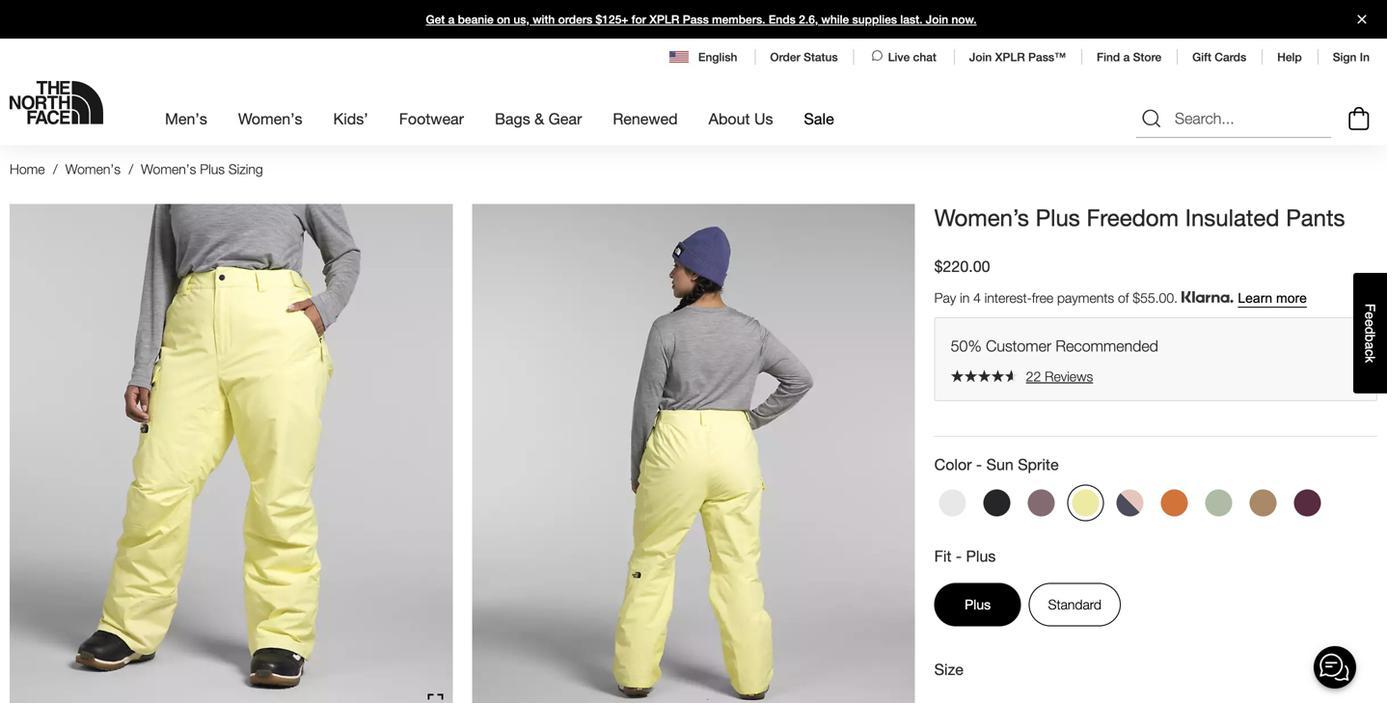 Task type: describe. For each thing, give the bounding box(es) containing it.
Misty Sage radio
[[1201, 485, 1238, 522]]

almond butter image
[[1250, 490, 1277, 517]]

fawn grey snake charmer print image
[[1028, 490, 1055, 517]]

TNF Black radio
[[979, 485, 1016, 522]]

color
[[935, 455, 972, 474]]

22 reviews
[[1027, 368, 1094, 384]]

learn more button
[[1239, 291, 1308, 307]]

sprite
[[1018, 455, 1059, 474]]

plus inside button
[[965, 597, 991, 613]]

gift cards link
[[1193, 50, 1247, 64]]

men's
[[165, 110, 207, 128]]

mandarin image
[[1162, 490, 1189, 517]]

22
[[1027, 368, 1042, 384]]

plus button
[[935, 583, 1022, 627]]

- for fit
[[956, 547, 962, 565]]

now.
[[952, 13, 977, 26]]

us
[[755, 110, 774, 128]]

50%
[[951, 337, 982, 355]]

$220.00
[[935, 257, 991, 276]]

0 horizontal spatial women's
[[65, 161, 121, 177]]

status
[[804, 50, 838, 64]]

f e e d b a c k button
[[1354, 273, 1388, 394]]

order status
[[771, 50, 838, 64]]

22 reviews link
[[951, 368, 1362, 385]]

1 / from the left
[[53, 161, 58, 177]]

Pink Moss Faded Dye Camo Print radio
[[1112, 485, 1149, 522]]

1 horizontal spatial women's
[[141, 161, 196, 177]]

orders
[[558, 13, 593, 26]]

interest-
[[985, 290, 1032, 306]]

1 e from the top
[[1363, 312, 1379, 320]]

gear
[[549, 110, 582, 128]]

reviews
[[1045, 368, 1094, 384]]

about us link
[[709, 93, 774, 145]]

live chat
[[888, 50, 937, 64]]

english link
[[670, 48, 740, 66]]

1 horizontal spatial women's link
[[238, 93, 303, 145]]

learn
[[1239, 291, 1273, 306]]

on
[[497, 13, 511, 26]]

sign
[[1333, 50, 1357, 64]]

cards
[[1215, 50, 1247, 64]]

2.6,
[[799, 13, 819, 26]]

tnf black image
[[984, 490, 1011, 517]]

join xplr pass™
[[970, 50, 1066, 64]]

k
[[1363, 356, 1379, 363]]

$55.00.
[[1133, 290, 1178, 306]]

xplr inside "link"
[[650, 13, 680, 26]]

2 / from the left
[[129, 161, 133, 177]]

find a store link
[[1097, 50, 1162, 64]]

- for color
[[977, 455, 983, 474]]

view cart image
[[1344, 104, 1375, 133]]

kids'
[[333, 110, 368, 128]]

f e e d b a c k
[[1363, 304, 1379, 363]]

standard button
[[1029, 583, 1121, 627]]

women's plus freedom insulated pants
[[935, 204, 1346, 231]]

sign in button
[[1333, 50, 1370, 64]]

get
[[426, 13, 445, 26]]

standard
[[1049, 597, 1102, 613]]

pay in 4 interest-free payments of $55.00.
[[935, 290, 1182, 306]]

Gardenia White radio
[[935, 485, 972, 522]]

50% customer recommended
[[951, 337, 1159, 355]]

learn more
[[1239, 291, 1308, 306]]

last.
[[901, 13, 923, 26]]

1 horizontal spatial join
[[970, 50, 992, 64]]

size
[[935, 661, 964, 679]]

help link
[[1278, 50, 1303, 64]]

open full screen image
[[428, 695, 443, 704]]

order
[[771, 50, 801, 64]]

4
[[974, 290, 981, 306]]

find a store
[[1097, 50, 1162, 64]]

live
[[888, 50, 910, 64]]

footwear link
[[399, 93, 464, 145]]

Sun Sprite radio
[[1068, 485, 1105, 522]]

free
[[1032, 290, 1054, 306]]

Mandarin radio
[[1157, 485, 1193, 522]]

recommended
[[1056, 337, 1159, 355]]

customer
[[986, 337, 1052, 355]]

footwear
[[399, 110, 464, 128]]

renewed
[[613, 110, 678, 128]]

live chat button
[[869, 48, 939, 66]]

gift
[[1193, 50, 1212, 64]]

us,
[[514, 13, 530, 26]]

join xplr pass™ link
[[970, 50, 1066, 64]]



Task type: vqa. For each thing, say whether or not it's contained in the screenshot.
REVIEWS
yes



Task type: locate. For each thing, give the bounding box(es) containing it.
2 horizontal spatial a
[[1363, 342, 1379, 350]]

1 horizontal spatial -
[[977, 455, 983, 474]]

xplr right for
[[650, 13, 680, 26]]

e up b
[[1363, 320, 1379, 327]]

plus left freedom
[[1036, 204, 1081, 231]]

bags & gear
[[495, 110, 582, 128]]

/ left "women's plus sizing" link
[[129, 161, 133, 177]]

close image
[[1350, 15, 1375, 24]]

in
[[960, 290, 970, 306]]

1 horizontal spatial /
[[129, 161, 133, 177]]

-
[[977, 455, 983, 474], [956, 547, 962, 565]]

supplies
[[853, 13, 898, 26]]

bags
[[495, 110, 530, 128]]

pass
[[683, 13, 709, 26]]

men's link
[[165, 93, 207, 145]]

2 vertical spatial a
[[1363, 342, 1379, 350]]

1 horizontal spatial xplr
[[996, 50, 1026, 64]]

a up k
[[1363, 342, 1379, 350]]

color - sun sprite
[[935, 455, 1059, 474]]

2 horizontal spatial women's
[[238, 110, 303, 128]]

get a beanie on us, with orders $125+ for xplr pass members. ends 2.6, while supplies last. join now. link
[[0, 0, 1388, 39]]

sun
[[987, 455, 1014, 474]]

home link
[[10, 161, 45, 177]]

0 horizontal spatial xplr
[[650, 13, 680, 26]]

ends
[[769, 13, 796, 26]]

0 vertical spatial -
[[977, 455, 983, 474]]

xplr
[[650, 13, 680, 26], [996, 50, 1026, 64]]

1 horizontal spatial a
[[1124, 50, 1130, 64]]

in
[[1361, 50, 1370, 64]]

misty sage image
[[1206, 490, 1233, 517]]

a for get
[[448, 13, 455, 26]]

english
[[699, 50, 738, 64]]

e up d at the top right of the page
[[1363, 312, 1379, 320]]

bags & gear link
[[495, 93, 582, 145]]

Fawn Grey Snake Charmer Print radio
[[1024, 485, 1060, 522]]

0 vertical spatial women's link
[[238, 93, 303, 145]]

Almond Butter radio
[[1246, 485, 1282, 522]]

home
[[10, 161, 45, 177]]

women's link up sizing
[[238, 93, 303, 145]]

- left sun at the bottom of page
[[977, 455, 983, 474]]

xplr left pass™ at top
[[996, 50, 1026, 64]]

sign in
[[1333, 50, 1370, 64]]

a right get
[[448, 13, 455, 26]]

1 vertical spatial women's link
[[65, 161, 121, 177]]

about
[[709, 110, 750, 128]]

beanie
[[458, 13, 494, 26]]

1 vertical spatial join
[[970, 50, 992, 64]]

while
[[822, 13, 849, 26]]

c
[[1363, 350, 1379, 356]]

b
[[1363, 335, 1379, 342]]

0 vertical spatial xplr
[[650, 13, 680, 26]]

members.
[[712, 13, 766, 26]]

pay
[[935, 290, 957, 306]]

more
[[1277, 291, 1308, 306]]

join down now. on the right top
[[970, 50, 992, 64]]

boysenberry image
[[1295, 490, 1322, 517]]

help
[[1278, 50, 1303, 64]]

0 horizontal spatial a
[[448, 13, 455, 26]]

gift cards
[[1193, 50, 1247, 64]]

e
[[1363, 312, 1379, 320], [1363, 320, 1379, 327]]

&
[[535, 110, 545, 128]]

join right last.
[[926, 13, 949, 26]]

/
[[53, 161, 58, 177], [129, 161, 133, 177]]

the north face home page image
[[10, 81, 103, 124]]

fit
[[935, 547, 952, 565]]

plus right 'fit'
[[967, 547, 996, 565]]

fit - plus
[[935, 547, 996, 565]]

with
[[533, 13, 555, 26]]

a right find on the right top
[[1124, 50, 1130, 64]]

/ right 'home'
[[53, 161, 58, 177]]

plus left sizing
[[200, 161, 225, 177]]

0 horizontal spatial women's link
[[65, 161, 121, 177]]

pink moss faded dye camo print image
[[1117, 490, 1144, 517]]

1 vertical spatial -
[[956, 547, 962, 565]]

freedom
[[1087, 204, 1179, 231]]

sale link
[[804, 93, 834, 145]]

pass™
[[1029, 50, 1066, 64]]

for
[[632, 13, 647, 26]]

color option group
[[935, 485, 1378, 529]]

a inside f e e d b a c k button
[[1363, 342, 1379, 350]]

kids' link
[[333, 93, 368, 145]]

get a beanie on us, with orders $125+ for xplr pass members. ends 2.6, while supplies last. join now.
[[426, 13, 977, 26]]

women's plus sizing link
[[141, 161, 263, 177]]

women's
[[238, 110, 303, 128], [65, 161, 121, 177], [141, 161, 196, 177]]

women's link
[[238, 93, 303, 145], [65, 161, 121, 177]]

- right 'fit'
[[956, 547, 962, 565]]

of
[[1119, 290, 1130, 306]]

a for find
[[1124, 50, 1130, 64]]

sizing
[[229, 161, 263, 177]]

about us
[[709, 110, 774, 128]]

1 vertical spatial a
[[1124, 50, 1130, 64]]

join inside "link"
[[926, 13, 949, 26]]

women's right home link on the top left of the page
[[65, 161, 121, 177]]

gardenia white image
[[940, 490, 967, 517]]

sun sprite image
[[1073, 490, 1100, 517]]

payments
[[1058, 290, 1115, 306]]

0 horizontal spatial -
[[956, 547, 962, 565]]

a
[[448, 13, 455, 26], [1124, 50, 1130, 64], [1363, 342, 1379, 350]]

insulated
[[1186, 204, 1280, 231]]

search all image
[[1141, 107, 1164, 130]]

a inside get a beanie on us, with orders $125+ for xplr pass members. ends 2.6, while supplies last. join now. "link"
[[448, 13, 455, 26]]

0 vertical spatial a
[[448, 13, 455, 26]]

plus
[[200, 161, 225, 177], [1036, 204, 1081, 231], [967, 547, 996, 565], [965, 597, 991, 613]]

join
[[926, 13, 949, 26], [970, 50, 992, 64]]

women's
[[935, 204, 1030, 231]]

0 horizontal spatial /
[[53, 161, 58, 177]]

order status link
[[771, 50, 838, 64]]

Search search field
[[1137, 99, 1332, 138]]

$125+
[[596, 13, 629, 26]]

women's link right home link on the top left of the page
[[65, 161, 121, 177]]

2 e from the top
[[1363, 320, 1379, 327]]

f
[[1363, 304, 1379, 312]]

d
[[1363, 327, 1379, 335]]

chat
[[914, 50, 937, 64]]

klarna image
[[1182, 292, 1234, 303]]

renewed link
[[613, 93, 678, 145]]

women's up sizing
[[238, 110, 303, 128]]

home / women's / women's plus sizing
[[10, 161, 263, 177]]

1 vertical spatial xplr
[[996, 50, 1026, 64]]

0 vertical spatial join
[[926, 13, 949, 26]]

plus down fit - plus
[[965, 597, 991, 613]]

0 horizontal spatial join
[[926, 13, 949, 26]]

pants
[[1287, 204, 1346, 231]]

find
[[1097, 50, 1121, 64]]

women's down men's 'link'
[[141, 161, 196, 177]]

sale
[[804, 110, 834, 128]]

Boysenberry radio
[[1290, 485, 1327, 522]]



